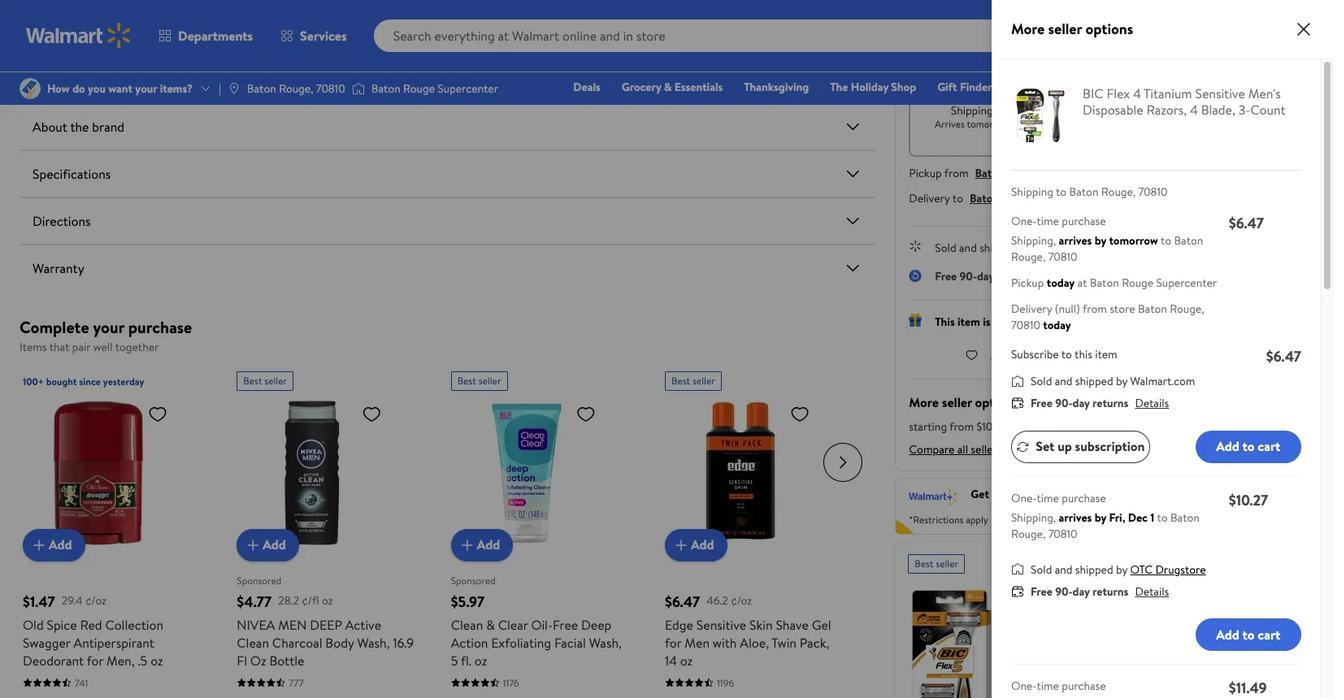 Task type: vqa. For each thing, say whether or not it's contained in the screenshot.
pickup Available
no



Task type: locate. For each thing, give the bounding box(es) containing it.
essentials
[[675, 79, 723, 95]]

2 horizontal spatial 4
[[1265, 614, 1271, 630]]

0 vertical spatial about
[[20, 15, 63, 37]]

sponsored inside sponsored $6.92 $2.31/ea bic flex 5 blade refillable men's razors, 1 handle and 3 cartridges, 5 blades, 4 pieces
[[1094, 554, 1138, 568]]

2 vertical spatial returns
[[1093, 583, 1129, 600]]

shipped down delivery to baton rouge, 70810
[[980, 240, 1018, 256]]

0 horizontal spatial razors,
[[1147, 101, 1187, 119]]

details
[[81, 72, 117, 89]]

1 horizontal spatial supercenter
[[1156, 275, 1217, 291]]

disposable
[[1083, 101, 1144, 119]]

shipping
[[951, 102, 993, 119], [1011, 184, 1053, 200]]

0 horizontal spatial $6.47
[[665, 591, 700, 612]]

today up subscribe to this item
[[1043, 317, 1071, 333]]

0 horizontal spatial this
[[67, 15, 93, 37]]

shipping, down the baton rouge, 70810 button
[[1011, 233, 1056, 249]]

from inside pickup from baton rouge supercenter |
[[944, 165, 969, 181]]

1 vertical spatial sold and shipped by walmart.com
[[1031, 373, 1195, 389]]

rouge up the baton rouge, 70810 button
[[1007, 165, 1039, 181]]

|
[[1109, 163, 1112, 181]]

baton
[[975, 165, 1005, 181], [1069, 184, 1099, 200], [970, 190, 999, 206], [1174, 233, 1204, 249], [1090, 275, 1119, 291], [1138, 301, 1167, 317], [1171, 509, 1200, 526]]

1 vertical spatial rouge
[[1122, 275, 1154, 291]]

specifications
[[33, 165, 111, 183]]

oz right fl.
[[475, 652, 487, 669]]

0 vertical spatial free
[[992, 486, 1012, 502]]

for inside $1.47 29.4 ¢/oz old spice red collection swagger antiperspirant deodorant for men, .5 oz
[[87, 652, 103, 669]]

learn more button
[[1057, 314, 1113, 330]]

rouge, inside delivery (null) from store baton rouge, 70810
[[1170, 301, 1204, 317]]

sold down delivery to baton rouge, 70810
[[935, 240, 957, 256]]

rouge, right store
[[1170, 301, 1204, 317]]

0 horizontal spatial tomorrow
[[967, 117, 1009, 131]]

2 add to cart image from the left
[[672, 535, 691, 555]]

want
[[988, 37, 1019, 58]]

oz inside $6.47 46.2 ¢/oz edge sensitive skin shave gel for men with aloe, twin pack, 14 oz
[[680, 652, 693, 669]]

$10.27
[[977, 419, 1006, 435]]

free 90-day returns details up gift
[[935, 268, 1074, 285]]

your up well
[[93, 316, 124, 338]]

wash, inside sponsored $4.77 28.2 ¢/fl oz nivea men deep active clean charcoal body wash, 16.9 fl oz bottle
[[357, 634, 390, 652]]

2 to baton rouge, 70810 from the top
[[1011, 509, 1200, 542]]

1 horizontal spatial ¢/oz
[[731, 593, 752, 609]]

1 add button from the left
[[23, 529, 85, 561]]

2 one-time purchase from the top
[[1011, 490, 1106, 506]]

sold
[[935, 240, 957, 256], [1031, 373, 1052, 389], [1031, 561, 1052, 578]]

titanium
[[1144, 85, 1192, 102]]

¢/oz right 29.4
[[85, 593, 106, 609]]

pickup down the arrives
[[909, 165, 942, 181]]

shipped down subscribe to this item
[[1075, 373, 1113, 389]]

close panel image
[[1294, 20, 1314, 39]]

delivery inside button
[[1216, 102, 1258, 119]]

add to favorites list, nivea men deep active clean charcoal body wash, 16.9 fl oz bottle image
[[362, 404, 382, 424]]

2 horizontal spatial sponsored
[[1094, 554, 1138, 568]]

add to cart image for old spice red collection swagger antiperspirant deodorant for men, .5 oz
[[29, 535, 49, 555]]

add to cart image for $5.97
[[457, 535, 477, 555]]

delivery (null) from store baton rouge, 70810
[[1011, 301, 1204, 333]]

free
[[935, 268, 957, 285], [1031, 395, 1053, 411], [1031, 583, 1053, 600], [553, 616, 578, 634]]

rouge, down pickup from baton rouge supercenter |
[[1002, 190, 1037, 206]]

details up subscription
[[1135, 395, 1169, 411]]

wash,
[[357, 634, 390, 652], [589, 634, 622, 652]]

best for clean & clear oil-free deep action exfoliating facial wash, 5 fl. oz image at the bottom
[[457, 374, 476, 387]]

with
[[713, 634, 737, 652]]

rouge inside more seller options 'dialog'
[[1122, 275, 1154, 291]]

arrives for arrives by tomorrow
[[1059, 233, 1092, 249]]

pickup up this item is gift eligible learn more
[[1011, 275, 1044, 291]]

1 horizontal spatial options
[[1086, 19, 1133, 39]]

arrives up at
[[1059, 233, 1092, 249]]

rouge inside pickup from baton rouge supercenter |
[[1007, 165, 1039, 181]]

flex right the toy
[[1107, 85, 1130, 102]]

1 horizontal spatial 1
[[1294, 597, 1298, 613]]

otc drugstore link
[[1130, 561, 1206, 578]]

item?
[[1054, 37, 1090, 58]]

red
[[80, 616, 102, 634]]

pickup inside pickup from baton rouge supercenter |
[[909, 165, 942, 181]]

arrives down get free delivery, shipping and more*
[[1059, 509, 1092, 526]]

one- for pickup
[[1011, 213, 1037, 229]]

4 add button from the left
[[665, 529, 727, 561]]

4 left titanium
[[1133, 85, 1141, 102]]

shave
[[776, 616, 809, 634]]

0 vertical spatial details
[[1040, 268, 1074, 285]]

more
[[1087, 314, 1113, 330]]

shipping for arrives
[[951, 102, 993, 119]]

pickup inside more seller options 'dialog'
[[1011, 275, 1044, 291]]

today
[[1047, 275, 1075, 291], [1043, 317, 1071, 333]]

this inside more seller options 'dialog'
[[1075, 346, 1093, 363]]

0 horizontal spatial more
[[909, 393, 939, 411]]

free left trial
[[1053, 513, 1070, 527]]

your
[[1022, 37, 1051, 58], [93, 316, 124, 338]]

0 vertical spatial cart
[[1258, 438, 1281, 456]]

0 vertical spatial sensitive
[[1195, 85, 1245, 102]]

oz inside sponsored $5.97 clean & clear oil-free deep action exfoliating facial wash, 5 fl. oz
[[475, 652, 487, 669]]

Search search field
[[374, 20, 1058, 52]]

100+ bought since yesterday
[[23, 374, 144, 388]]

supercenter inside more seller options 'dialog'
[[1156, 275, 1217, 291]]

bic flex 4 titanium sensitive men's disposable razors, 4 blade, 3-count
[[1083, 85, 1286, 119]]

baton right store
[[1138, 301, 1167, 317]]

2 add to cart from the top
[[1216, 626, 1281, 644]]

1 vertical spatial shipping
[[1011, 184, 1053, 200]]

razors, inside bic flex 4 titanium sensitive men's disposable razors, 4 blade, 3-count
[[1147, 101, 1187, 119]]

returns up this item is gift eligible learn more
[[997, 268, 1033, 285]]

baton right dec
[[1171, 509, 1200, 526]]

2 vertical spatial free 90-day returns details
[[1031, 583, 1169, 600]]

supercenter inside pickup from baton rouge supercenter |
[[1042, 165, 1103, 181]]

options for more seller options
[[1086, 19, 1133, 39]]

clean down $5.97 at the left of page
[[451, 616, 483, 634]]

options inside more seller options (7) starting from $10.27 compare all sellers
[[975, 393, 1018, 411]]

0 vertical spatial shipping
[[1060, 486, 1102, 502]]

time for pickup
[[1037, 213, 1059, 229]]

free 90-day returns details down sold and shipped by otc drugstore
[[1031, 583, 1169, 600]]

oz right ¢/fl
[[322, 593, 333, 609]]

$6.47 inside $6.47 46.2 ¢/oz edge sensitive skin shave gel for men with aloe, twin pack, 14 oz
[[665, 591, 700, 612]]

tomorrow right the arrives
[[967, 117, 1009, 131]]

2 vertical spatial one-
[[1011, 678, 1037, 694]]

70810 up the 'list'
[[1011, 317, 1041, 333]]

is
[[983, 314, 991, 330]]

0 vertical spatial rouge
[[1007, 165, 1039, 181]]

2 wash, from the left
[[589, 634, 622, 652]]

70810 inside delivery (null) from store baton rouge, 70810
[[1011, 317, 1041, 333]]

your inside complete your purchase items that pair well together
[[93, 316, 124, 338]]

this up product details
[[67, 15, 93, 37]]

baton inside pickup from baton rouge supercenter |
[[975, 165, 1005, 181]]

razors, down "home"
[[1147, 101, 1187, 119]]

1 vertical spatial cart
[[1258, 626, 1281, 644]]

sponsored $4.77 28.2 ¢/fl oz nivea men deep active clean charcoal body wash, 16.9 fl oz bottle
[[237, 574, 414, 669]]

1 add to cart image from the left
[[243, 535, 263, 555]]

¢/oz inside $6.47 46.2 ¢/oz edge sensitive skin shave gel for men with aloe, twin pack, 14 oz
[[731, 593, 752, 609]]

apply
[[966, 513, 988, 527]]

0 horizontal spatial options
[[975, 393, 1018, 411]]

baton rouge supercenter button
[[975, 165, 1103, 181]]

¢/fl
[[302, 593, 319, 609]]

details button down otc
[[1135, 583, 1169, 600]]

one-time purchase up start 30-day free trial
[[1011, 490, 1106, 506]]

rouge, down the baton rouge, 70810 button
[[1011, 249, 1046, 265]]

add button up $5.97 at the left of page
[[451, 529, 513, 561]]

0 vertical spatial details button
[[1040, 268, 1074, 285]]

2 arrives from the top
[[1059, 509, 1092, 526]]

for inside $6.47 46.2 ¢/oz edge sensitive skin shave gel for men with aloe, twin pack, 14 oz
[[665, 634, 682, 652]]

do
[[942, 37, 958, 58]]

0 horizontal spatial &
[[486, 616, 495, 634]]

walmart.com inside more seller options 'dialog'
[[1130, 373, 1195, 389]]

to baton rouge, 70810
[[1011, 233, 1204, 265], [1011, 509, 1200, 542]]

set up subscription
[[1036, 438, 1145, 456]]

one- for arrives by fri, dec 1
[[1011, 490, 1037, 506]]

0 button
[[1268, 16, 1317, 55]]

more inside more seller options (7) starting from $10.27 compare all sellers
[[909, 393, 939, 411]]

1 horizontal spatial walmart.com
[[1130, 373, 1195, 389]]

1 to baton rouge, 70810 from the top
[[1011, 233, 1204, 265]]

0 vertical spatial arrives
[[1059, 233, 1092, 249]]

3 add button from the left
[[451, 529, 513, 561]]

29.4
[[62, 593, 83, 609]]

0 vertical spatial 5
[[1138, 597, 1144, 613]]

options up $10.27
[[975, 393, 1018, 411]]

add button for edge sensitive skin shave gel for men with aloe, twin pack, 14 oz
[[665, 529, 727, 561]]

sponsored inside sponsored $5.97 clean & clear oil-free deep action exfoliating facial wash, 5 fl. oz
[[451, 574, 496, 588]]

refillable
[[1177, 597, 1222, 613]]

¢/oz for $1.47
[[85, 593, 106, 609]]

1 vertical spatial sold
[[1031, 373, 1052, 389]]

0 vertical spatial flex
[[1107, 85, 1130, 102]]

1 vertical spatial tomorrow
[[1109, 233, 1158, 249]]

1 horizontal spatial more
[[1011, 19, 1045, 39]]

sold and shipped by walmart.com down the baton rouge, 70810 button
[[935, 240, 1100, 256]]

1 wash, from the left
[[357, 634, 390, 652]]

one-time purchase up shipping, arrives by tomorrow
[[1011, 213, 1106, 229]]

sponsored inside sponsored $4.77 28.2 ¢/fl oz nivea men deep active clean charcoal body wash, 16.9 fl oz bottle
[[237, 574, 282, 588]]

by down the baton rouge, 70810 button
[[1020, 240, 1032, 256]]

3 time from the top
[[1037, 678, 1059, 694]]

add to favorites list, old spice red collection swagger antiperspirant deodorant for men, .5 oz image
[[148, 404, 167, 424]]

*restrictions apply
[[909, 513, 988, 527]]

1 vertical spatial this
[[1075, 346, 1093, 363]]

intent image for shipping image
[[959, 76, 985, 102]]

item left is at right top
[[958, 314, 980, 330]]

add button for $5.97
[[451, 529, 513, 561]]

about
[[20, 15, 63, 37], [33, 118, 67, 136]]

add button up 46.2
[[665, 529, 727, 561]]

$1.47 29.4 ¢/oz old spice red collection swagger antiperspirant deodorant for men, .5 oz
[[23, 591, 163, 669]]

0 horizontal spatial for
[[87, 652, 103, 669]]

1 add to cart image from the left
[[29, 535, 49, 555]]

for left men,
[[87, 652, 103, 669]]

best seller for the edge sensitive skin shave gel for men with aloe, twin pack, 14 oz image
[[672, 374, 715, 387]]

from up delivery to baton rouge, 70810
[[944, 165, 969, 181]]

purchase up shipping, arrives by fri, dec 1
[[1062, 490, 1106, 506]]

1 vertical spatial shipping
[[1210, 663, 1245, 677]]

0 vertical spatial time
[[1037, 213, 1059, 229]]

best for the edge sensitive skin shave gel for men with aloe, twin pack, 14 oz image
[[672, 374, 690, 387]]

1 one-time purchase from the top
[[1011, 213, 1106, 229]]

wash, left 16.9
[[357, 634, 390, 652]]

1 product group from the left
[[23, 365, 201, 698]]

shipping down baton rouge supercenter button
[[1011, 184, 1053, 200]]

shipping
[[1060, 486, 1102, 502], [1210, 663, 1245, 677]]

sold down start 30-day free trial
[[1031, 561, 1052, 578]]

free 90-day returns details up set up subscription
[[1031, 395, 1169, 411]]

sold and shipped by walmart.com
[[935, 240, 1100, 256], [1031, 373, 1195, 389]]

baton right at
[[1090, 275, 1119, 291]]

3 product group from the left
[[451, 365, 629, 698]]

baton down pickup from baton rouge supercenter |
[[970, 190, 999, 206]]

spice
[[47, 616, 77, 634]]

*restrictions
[[909, 513, 964, 527]]

0 vertical spatial one-time purchase
[[1011, 213, 1106, 229]]

90- up this item is gift eligible learn more
[[960, 268, 977, 285]]

baton inside delivery (null) from store baton rouge, 70810
[[1138, 301, 1167, 317]]

this
[[935, 314, 955, 330]]

4 product group from the left
[[665, 365, 843, 698]]

to baton rouge, 70810 for tomorrow
[[1011, 233, 1204, 265]]

shipping for to
[[1011, 184, 1053, 200]]

$6.47 inside more seller options 'dialog'
[[1267, 346, 1302, 367]]

pickup up shipping, <span class="b black">arrives by mon, nov 27</span> to baton rouge, 70810 element
[[1097, 663, 1125, 677]]

add to cart image for nivea men deep active clean charcoal body wash, 16.9 fl oz bottle image on the bottom
[[243, 535, 263, 555]]

tomorrow inside shipping arrives tomorrow
[[967, 117, 1009, 131]]

0 horizontal spatial shipping
[[951, 102, 993, 119]]

more
[[1011, 19, 1045, 39], [909, 393, 939, 411]]

0 vertical spatial from
[[944, 165, 969, 181]]

2 add to cart image from the left
[[457, 535, 477, 555]]

next slide for complete your purchase list image
[[824, 443, 863, 482]]

shipping to baton rouge, 70810
[[1011, 184, 1168, 200]]

1 vertical spatial &
[[486, 616, 495, 634]]

for
[[665, 634, 682, 652], [87, 652, 103, 669]]

gift finder
[[937, 79, 992, 95]]

clean & clear oil-free deep action exfoliating facial wash, 5 fl. oz image
[[451, 397, 602, 548]]

add to cart image up $4.77 in the left bottom of the page
[[243, 535, 263, 555]]

5 left fl.
[[451, 652, 458, 669]]

item inside more seller options 'dialog'
[[1095, 346, 1118, 363]]

day down 'delivery,'
[[1036, 513, 1051, 527]]

1 horizontal spatial 4
[[1190, 101, 1198, 119]]

flex
[[1107, 85, 1130, 102], [1115, 597, 1135, 613]]

sponsored up $4.77 in the left bottom of the page
[[237, 574, 282, 588]]

old spice red collection swagger antiperspirant deodorant for men, .5 oz image
[[23, 397, 174, 548]]

your right want
[[1022, 37, 1051, 58]]

more seller options dialog
[[992, 0, 1333, 698]]

0 horizontal spatial ¢/oz
[[85, 593, 106, 609]]

shipping down intent image for shipping
[[951, 102, 993, 119]]

& inside sponsored $5.97 clean & clear oil-free deep action exfoliating facial wash, 5 fl. oz
[[486, 616, 495, 634]]

add button for old spice red collection swagger antiperspirant deodorant for men, .5 oz
[[23, 529, 85, 561]]

2 vertical spatial 5
[[451, 652, 458, 669]]

shipping inside shipping arrives tomorrow
[[951, 102, 993, 119]]

details button for sold and shipped by otc drugstore
[[1135, 583, 1169, 600]]

free 90-day returns details
[[935, 268, 1074, 285], [1031, 395, 1169, 411], [1031, 583, 1169, 600]]

1 horizontal spatial razors,
[[1256, 597, 1292, 613]]

arrives
[[1059, 233, 1092, 249], [1059, 509, 1092, 526]]

70810 up at
[[1048, 249, 1078, 265]]

1 cart from the top
[[1258, 438, 1281, 456]]

0 vertical spatial 90-
[[960, 268, 977, 285]]

men,
[[107, 652, 135, 669]]

1 vertical spatial details button
[[1135, 395, 1169, 411]]

4 right 'blades,' at the right bottom of the page
[[1265, 614, 1271, 630]]

5 left blade
[[1138, 597, 1144, 613]]

1 horizontal spatial rouge
[[1122, 275, 1154, 291]]

1 horizontal spatial $6.47
[[1267, 346, 1302, 367]]

5 left 'blades,' at the right bottom of the page
[[1218, 614, 1224, 630]]

add to cart image
[[29, 535, 49, 555], [457, 535, 477, 555]]

otc
[[1130, 561, 1153, 578]]

clean
[[451, 616, 483, 634], [237, 634, 269, 652]]

shipping, down 'delivery,'
[[1011, 509, 1056, 526]]

skin
[[750, 616, 773, 634]]

2 one- from the top
[[1011, 490, 1037, 506]]

0 vertical spatial razors,
[[1147, 101, 1187, 119]]

1 horizontal spatial for
[[665, 634, 682, 652]]

seller inside 'dialog'
[[1048, 19, 1082, 39]]

subscribe to this item
[[1011, 346, 1118, 363]]

sold and shipped by walmart.com inside more seller options 'dialog'
[[1031, 373, 1195, 389]]

grocery & essentials
[[622, 79, 723, 95]]

about for about the brand
[[33, 118, 67, 136]]

1 one- from the top
[[1011, 213, 1037, 229]]

free inside sponsored $5.97 clean & clear oil-free deep action exfoliating facial wash, 5 fl. oz
[[553, 616, 578, 634]]

electronics link
[[1006, 78, 1076, 96]]

delivery
[[1216, 102, 1258, 119], [909, 190, 950, 206], [1011, 301, 1052, 317], [1135, 663, 1170, 677]]

0 horizontal spatial wash,
[[357, 634, 390, 652]]

this item is gift eligible learn more
[[935, 314, 1113, 330]]

and up the "fri,"
[[1105, 486, 1123, 502]]

the holiday shop
[[830, 79, 916, 95]]

1 arrives from the top
[[1059, 233, 1092, 249]]

0 vertical spatial returns
[[997, 268, 1033, 285]]

1 ¢/oz from the left
[[85, 593, 106, 609]]

3 one-time purchase from the top
[[1011, 678, 1106, 694]]

baton up delivery to baton rouge, 70810
[[975, 165, 1005, 181]]

intent image for pickup image
[[1092, 76, 1118, 102]]

free
[[992, 486, 1012, 502], [1053, 513, 1070, 527]]

1176
[[503, 676, 519, 690]]

walmart image
[[26, 23, 132, 49]]

2 time from the top
[[1037, 490, 1059, 506]]

1 horizontal spatial sensitive
[[1195, 85, 1245, 102]]

wash, inside sponsored $5.97 clean & clear oil-free deep action exfoliating facial wash, 5 fl. oz
[[589, 634, 622, 652]]

options
[[1086, 19, 1133, 39], [975, 393, 1018, 411]]

1 vertical spatial bic
[[1094, 597, 1112, 613]]

clean left 'bottle'
[[237, 634, 269, 652]]

bic inside bic flex 4 titanium sensitive men's disposable razors, 4 blade, 3-count
[[1083, 85, 1104, 102]]

0 horizontal spatial sponsored
[[237, 574, 282, 588]]

sponsored up $5.97 at the left of page
[[451, 574, 496, 588]]

0 vertical spatial shipping,
[[1011, 233, 1056, 249]]

1 vertical spatial add to cart
[[1216, 626, 1281, 644]]

product group
[[23, 365, 201, 698], [237, 365, 415, 698], [451, 365, 629, 698], [665, 365, 843, 698]]

0 vertical spatial your
[[1022, 37, 1051, 58]]

options inside 'dialog'
[[1086, 19, 1133, 39]]

add to cart
[[1216, 438, 1281, 456], [1216, 626, 1281, 644]]

1 vertical spatial more
[[909, 393, 939, 411]]

0 vertical spatial supercenter
[[1042, 165, 1103, 181]]

¢/oz inside $1.47 29.4 ¢/oz old spice red collection swagger antiperspirant deodorant for men, .5 oz
[[85, 593, 106, 609]]

pieces
[[1094, 631, 1125, 647]]

free left deep
[[553, 616, 578, 634]]

item up details
[[97, 15, 129, 37]]

2 product group from the left
[[237, 365, 415, 698]]

oz right .5
[[151, 652, 163, 669]]

2 shipping, from the top
[[1011, 509, 1056, 526]]

1 time from the top
[[1037, 213, 1059, 229]]

1 horizontal spatial shipping
[[1210, 663, 1245, 677]]

add to cart image up $5.97 at the left of page
[[457, 535, 477, 555]]

more for more seller options
[[1011, 19, 1045, 39]]

razors,
[[1147, 101, 1187, 119], [1256, 597, 1292, 613]]

and inside sponsored $6.92 $2.31/ea bic flex 5 blade refillable men's razors, 1 handle and 3 cartridges, 5 blades, 4 pieces
[[1131, 614, 1149, 630]]

free up set
[[1031, 395, 1053, 411]]

returns
[[997, 268, 1033, 285], [1093, 395, 1129, 411], [1093, 583, 1129, 600]]

1 horizontal spatial wash,
[[589, 634, 622, 652]]

action
[[451, 634, 488, 652]]

sensitive inside bic flex 4 titanium sensitive men's disposable razors, 4 blade, 3-count
[[1195, 85, 1245, 102]]

2 add to cart button from the top
[[1195, 619, 1302, 651]]

starting
[[909, 419, 947, 435]]

1 vertical spatial to baton rouge, 70810
[[1011, 509, 1200, 542]]

blade,
[[1201, 101, 1236, 119]]

shipping right 3+
[[1210, 663, 1245, 677]]

details button left at
[[1040, 268, 1074, 285]]

delivery inside delivery (null) from store baton rouge, 70810
[[1011, 301, 1052, 317]]

thanksgiving link
[[737, 78, 816, 96]]

best seller for clean & clear oil-free deep action exfoliating facial wash, 5 fl. oz image at the bottom
[[457, 374, 501, 387]]

more seller options (7) starting from $10.27 compare all sellers
[[909, 393, 1036, 458]]

2 horizontal spatial item
[[1095, 346, 1118, 363]]

.5
[[138, 652, 147, 669]]

day up is at right top
[[977, 268, 994, 285]]

2 vertical spatial from
[[950, 419, 974, 435]]

shipping, <span class="b black">arrives by mon, nov 27</span> to baton rouge, 70810 element
[[1011, 694, 1229, 698]]

add button up the '$1.47'
[[23, 529, 85, 561]]

add to cart image up edge
[[672, 535, 691, 555]]

5
[[1138, 597, 1144, 613], [1218, 614, 1224, 630], [451, 652, 458, 669]]

sold and shipped by walmart.com down subscribe to this item
[[1031, 373, 1195, 389]]

1 vertical spatial walmart.com
[[1130, 373, 1195, 389]]

$6.92
[[1094, 572, 1127, 592]]

rouge, down |
[[1101, 184, 1136, 200]]

details left at
[[1040, 268, 1074, 285]]

0 vertical spatial bic
[[1083, 85, 1104, 102]]

2 vertical spatial details button
[[1135, 583, 1169, 600]]

1 vertical spatial shipping,
[[1011, 509, 1056, 526]]

1 horizontal spatial add to cart image
[[672, 535, 691, 555]]

fashion link
[[1199, 78, 1251, 96]]

shipping inside more seller options 'dialog'
[[1011, 184, 1053, 200]]

day
[[977, 268, 994, 285], [1073, 395, 1090, 411], [1036, 513, 1051, 527], [1073, 583, 1090, 600], [1193, 663, 1208, 677]]

oz right '14'
[[680, 652, 693, 669]]

by down subscribe to this item
[[1116, 373, 1128, 389]]

free right get
[[992, 486, 1012, 502]]

sensitive inside $6.47 46.2 ¢/oz edge sensitive skin shave gel for men with aloe, twin pack, 14 oz
[[697, 616, 747, 634]]

up
[[1058, 438, 1072, 456]]

nivea men deep active clean charcoal body wash, 16.9 fl oz bottle image
[[237, 397, 388, 548]]

more up starting
[[909, 393, 939, 411]]

day up set up subscription button
[[1073, 395, 1090, 411]]

shipping, for shipping, arrives by fri, dec 1
[[1011, 509, 1056, 526]]

1 vertical spatial 1
[[1294, 597, 1298, 613]]

flex up handle
[[1115, 597, 1135, 613]]

the
[[830, 79, 848, 95]]

1 shipping, from the top
[[1011, 233, 1056, 249]]

90- left $6.92 on the bottom right of page
[[1055, 583, 1073, 600]]

1 horizontal spatial shop
[[1109, 79, 1134, 95]]

add to cart image
[[243, 535, 263, 555], [672, 535, 691, 555]]

0 vertical spatial men's
[[1249, 85, 1281, 102]]

¢/oz right 46.2
[[731, 593, 752, 609]]

details button up subscription
[[1135, 395, 1169, 411]]

(null)
[[1055, 301, 1080, 317]]

sponsored $5.97 clean & clear oil-free deep action exfoliating facial wash, 5 fl. oz
[[451, 574, 622, 669]]

holiday
[[851, 79, 889, 95]]

one-time purchase for pickup
[[1011, 213, 1106, 229]]

0 horizontal spatial supercenter
[[1042, 165, 1103, 181]]

2 ¢/oz from the left
[[731, 593, 752, 609]]

0 horizontal spatial walmart.com
[[1035, 240, 1100, 256]]

add button up $4.77 in the left bottom of the page
[[237, 529, 299, 561]]

2 vertical spatial time
[[1037, 678, 1059, 694]]

90- for sold and shipped by otc drugstore
[[1055, 583, 1073, 600]]

& left clear
[[486, 616, 495, 634]]

shipping up shipping, arrives by fri, dec 1
[[1060, 486, 1102, 502]]

741
[[75, 676, 88, 690]]

1 vertical spatial sensitive
[[697, 616, 747, 634]]

compare
[[909, 441, 955, 458]]

details for sold and shipped by walmart.com
[[1135, 395, 1169, 411]]

options for more seller options (7) starting from $10.27 compare all sellers
[[975, 393, 1018, 411]]

1 vertical spatial men's
[[1225, 597, 1254, 613]]

1
[[1151, 509, 1155, 526], [1294, 597, 1298, 613]]

rouge up store
[[1122, 275, 1154, 291]]

home link
[[1148, 78, 1192, 96]]

0 horizontal spatial shop
[[891, 79, 916, 95]]

pickup for pickup today at baton rouge supercenter
[[1011, 275, 1044, 291]]

0 horizontal spatial sensitive
[[697, 616, 747, 634]]

flex inside sponsored $6.92 $2.31/ea bic flex 5 blade refillable men's razors, 1 handle and 3 cartridges, 5 blades, 4 pieces
[[1115, 597, 1135, 613]]

day inside get free delivery, shipping and more* banner
[[1036, 513, 1051, 527]]

more inside more seller options 'dialog'
[[1011, 19, 1045, 39]]

1 horizontal spatial tomorrow
[[1109, 233, 1158, 249]]

0 vertical spatial tomorrow
[[967, 117, 1009, 131]]

options up toy shop link
[[1086, 19, 1133, 39]]

1 horizontal spatial add to cart image
[[457, 535, 477, 555]]

0 vertical spatial $6.47
[[1267, 346, 1302, 367]]

product group containing $5.97
[[451, 365, 629, 698]]

at
[[1078, 275, 1087, 291]]

1 horizontal spatial this
[[1075, 346, 1093, 363]]

4 left blade,
[[1190, 101, 1198, 119]]

0 vertical spatial 1
[[1151, 509, 1155, 526]]



Task type: describe. For each thing, give the bounding box(es) containing it.
purchase down 'pieces'
[[1062, 678, 1106, 694]]

add to favorites list, edge sensitive skin shave gel for men with aloe, twin pack, 14 oz image
[[790, 404, 810, 424]]

brand
[[92, 118, 124, 136]]

$2.31/ea
[[1134, 574, 1173, 590]]

men's inside sponsored $6.92 $2.31/ea bic flex 5 blade refillable men's razors, 1 handle and 3 cartridges, 5 blades, 4 pieces
[[1225, 597, 1254, 613]]

and down subscribe to this item
[[1055, 373, 1073, 389]]

1 inside more seller options 'dialog'
[[1151, 509, 1155, 526]]

charcoal
[[272, 634, 322, 652]]

fri,
[[1109, 509, 1125, 526]]

complete your purchase items that pair well together
[[20, 316, 192, 355]]

edge
[[665, 616, 693, 634]]

shipping inside get free delivery, shipping and more* banner
[[1060, 486, 1102, 502]]

sold and shipped by otc drugstore
[[1031, 561, 1206, 578]]

purchase inside complete your purchase items that pair well together
[[128, 316, 192, 338]]

sponsored $6.92 $2.31/ea bic flex 5 blade refillable men's razors, 1 handle and 3 cartridges, 5 blades, 4 pieces
[[1094, 554, 1298, 647]]

$6.47 for $6.47
[[1267, 346, 1302, 367]]

registry
[[1265, 79, 1306, 95]]

1 shop from the left
[[891, 79, 916, 95]]

0 vertical spatial this
[[67, 15, 93, 37]]

best for nivea men deep active clean charcoal body wash, 16.9 fl oz bottle image on the bottom
[[243, 374, 262, 387]]

90- for sold and shipped by walmart.com
[[1055, 395, 1073, 411]]

day right 3+
[[1193, 663, 1208, 677]]

by left the "fri,"
[[1095, 509, 1106, 526]]

70810 right the '30-'
[[1048, 526, 1078, 542]]

toy shop link
[[1082, 78, 1141, 96]]

shipping arrives tomorrow
[[935, 102, 1009, 131]]

0 vertical spatial today
[[1047, 275, 1075, 291]]

grocery
[[622, 79, 661, 95]]

list
[[1027, 346, 1042, 363]]

clean inside sponsored $4.77 28.2 ¢/fl oz nivea men deep active clean charcoal body wash, 16.9 fl oz bottle
[[237, 634, 269, 652]]

16.9
[[393, 634, 414, 652]]

sensitive for $6.47
[[697, 616, 747, 634]]

directions
[[33, 212, 91, 230]]

product group containing $1.47
[[23, 365, 201, 698]]

2 vertical spatial sold
[[1031, 561, 1052, 578]]

3-
[[1239, 101, 1251, 119]]

sponsored for $4.77
[[237, 574, 282, 588]]

gifting made easy image
[[909, 314, 922, 327]]

0 horizontal spatial 4
[[1133, 85, 1141, 102]]

razors, inside sponsored $6.92 $2.31/ea bic flex 5 blade refillable men's razors, 1 handle and 3 cartridges, 5 blades, 4 pieces
[[1256, 597, 1292, 613]]

walmart+
[[1258, 102, 1306, 118]]

by up pickup today at baton rouge supercenter
[[1095, 233, 1106, 249]]

active
[[345, 616, 381, 634]]

1 vertical spatial 5
[[1218, 614, 1224, 630]]

g25
[[1161, 165, 1181, 181]]

2 add button from the left
[[237, 529, 299, 561]]

1 horizontal spatial item
[[958, 314, 980, 330]]

men's inside bic flex 4 titanium sensitive men's disposable razors, 4 blade, 3-count
[[1249, 85, 1281, 102]]

day left $6.92 on the bottom right of page
[[1073, 583, 1090, 600]]

body
[[325, 634, 354, 652]]

returns for sold and shipped by otc drugstore
[[1093, 583, 1129, 600]]

toy
[[1090, 79, 1106, 95]]

more for more seller options (7) starting from $10.27 compare all sellers
[[909, 393, 939, 411]]

nivea
[[237, 616, 275, 634]]

free 90-day returns details for sold and shipped by otc drugstore
[[1031, 583, 1169, 600]]

compare all sellers button
[[909, 441, 1002, 458]]

1 add to cart from the top
[[1216, 438, 1281, 456]]

from inside more seller options (7) starting from $10.27 compare all sellers
[[950, 419, 974, 435]]

$6.47 for $6.47 46.2 ¢/oz edge sensitive skin shave gel for men with aloe, twin pack, 14 oz
[[665, 591, 700, 612]]

2 cart from the top
[[1258, 626, 1281, 644]]

pickup today at baton rouge supercenter
[[1011, 275, 1217, 291]]

3 one- from the top
[[1011, 678, 1037, 694]]

time for arrives by fri, dec 1
[[1037, 490, 1059, 506]]

intent image for delivery image
[[1224, 76, 1250, 102]]

1 add to cart button from the top
[[1195, 430, 1302, 463]]

free left $6.92 on the bottom right of page
[[1031, 583, 1053, 600]]

14
[[665, 652, 677, 669]]

clear
[[498, 616, 528, 634]]

tomorrow inside more seller options 'dialog'
[[1109, 233, 1158, 249]]

returns for sold and shipped by walmart.com
[[1093, 395, 1129, 411]]

deep
[[581, 616, 612, 634]]

together
[[115, 339, 159, 355]]

1 horizontal spatial your
[[1022, 37, 1051, 58]]

sensitive for bic
[[1195, 85, 1245, 102]]

1 horizontal spatial &
[[664, 79, 672, 95]]

1 horizontal spatial 5
[[1138, 597, 1144, 613]]

and left $6.92 on the bottom right of page
[[1055, 561, 1073, 578]]

subscription
[[1075, 438, 1145, 456]]

aisle
[[1135, 165, 1158, 181]]

sellers
[[971, 441, 1002, 458]]

oz
[[250, 652, 266, 669]]

sponsored for $5.97
[[451, 574, 496, 588]]

free 90-day returns details for sold and shipped by walmart.com
[[1031, 395, 1169, 411]]

gift finder link
[[930, 78, 1000, 96]]

one-time purchase for arrives by fri, dec 1
[[1011, 490, 1106, 506]]

free up this
[[935, 268, 957, 285]]

toy shop
[[1090, 79, 1134, 95]]

add to favorites list, clean & clear oil-free deep action exfoliating facial wash, 5 fl. oz image
[[576, 404, 596, 424]]

0 vertical spatial sold
[[935, 240, 957, 256]]

men
[[685, 634, 710, 652]]

electronics
[[1013, 79, 1069, 95]]

learn
[[1057, 314, 1084, 330]]

baton up shipping, arrives by tomorrow
[[1069, 184, 1099, 200]]

28.2
[[278, 593, 299, 609]]

fl.
[[461, 652, 472, 669]]

purchase up shipping, arrives by tomorrow
[[1062, 213, 1106, 229]]

1 vertical spatial free
[[1053, 513, 1070, 527]]

complete
[[20, 316, 89, 338]]

arrives for arrives by fri, dec 1
[[1059, 509, 1092, 526]]

0 vertical spatial shipped
[[980, 240, 1018, 256]]

how do you want your item?
[[909, 37, 1090, 58]]

product group containing $6.47
[[665, 365, 843, 698]]

3+ day shipping
[[1180, 663, 1245, 677]]

delivery to baton rouge, 70810
[[909, 190, 1069, 206]]

by left otc
[[1116, 561, 1128, 578]]

thanksgiving
[[744, 79, 809, 95]]

pickup for pickup from baton rouge supercenter |
[[909, 165, 942, 181]]

shipping, for shipping, arrives by tomorrow
[[1011, 233, 1056, 249]]

trial
[[1072, 513, 1089, 527]]

baton rouge, 70810 button
[[970, 190, 1069, 206]]

antiperspirant
[[74, 634, 154, 652]]

(7)
[[1021, 393, 1036, 411]]

1196
[[717, 676, 734, 690]]

delivery,
[[1015, 486, 1057, 502]]

men
[[278, 616, 307, 634]]

bic flex 5 blade refillable men's razors, 1 handle and 3 cartridges, 5 blades, 4 pieces image
[[908, 580, 1081, 698]]

well
[[93, 339, 113, 355]]

about the brand
[[33, 118, 124, 136]]

details for sold and shipped by otc drugstore
[[1135, 583, 1169, 600]]

details button for sold and shipped by walmart.com
[[1135, 395, 1169, 411]]

best seller for nivea men deep active clean charcoal body wash, 16.9 fl oz bottle image on the bottom
[[243, 374, 287, 387]]

¢/oz for $6.47
[[731, 593, 752, 609]]

facial
[[554, 634, 586, 652]]

pickup for pickup
[[1097, 663, 1125, 677]]

get free delivery, shipping and more*
[[971, 486, 1157, 502]]

product group containing $4.77
[[237, 365, 415, 698]]

old
[[23, 616, 44, 634]]

sponsored for $6.92
[[1094, 554, 1138, 568]]

yesterday
[[103, 374, 144, 388]]

4 inside sponsored $6.92 $2.31/ea bic flex 5 blade refillable men's razors, 1 handle and 3 cartridges, 5 blades, 4 pieces
[[1265, 614, 1271, 630]]

subscribe
[[1011, 346, 1059, 363]]

$5.97
[[451, 591, 485, 612]]

0 vertical spatial item
[[97, 15, 129, 37]]

1 vertical spatial shipped
[[1075, 373, 1113, 389]]

and inside banner
[[1105, 486, 1123, 502]]

46.2
[[707, 593, 728, 609]]

exfoliating
[[491, 634, 551, 652]]

3
[[1152, 614, 1158, 630]]

from inside delivery (null) from store baton rouge, 70810
[[1083, 301, 1107, 317]]

handle
[[1094, 614, 1129, 630]]

flex inside bic flex 4 titanium sensitive men's disposable razors, 4 blade, 3-count
[[1107, 85, 1130, 102]]

0 vertical spatial walmart.com
[[1035, 240, 1100, 256]]

clean inside sponsored $5.97 clean & clear oil-free deep action exfoliating facial wash, 5 fl. oz
[[451, 616, 483, 634]]

count
[[1251, 101, 1286, 119]]

today
[[1092, 117, 1117, 131]]

Walmart Site-Wide search field
[[374, 20, 1058, 52]]

rouge, down 'delivery,'
[[1011, 526, 1046, 542]]

to baton rouge, 70810 for fri,
[[1011, 509, 1200, 542]]

pickup for pickup today
[[1088, 102, 1121, 119]]

fashion
[[1206, 79, 1244, 95]]

oz inside sponsored $4.77 28.2 ¢/fl oz nivea men deep active clean charcoal body wash, 16.9 fl oz bottle
[[322, 593, 333, 609]]

1 vertical spatial today
[[1043, 317, 1071, 333]]

that
[[49, 339, 69, 355]]

drugstore
[[1156, 561, 1206, 578]]

seller inside more seller options (7) starting from $10.27 compare all sellers
[[942, 393, 972, 411]]

5 inside sponsored $5.97 clean & clear oil-free deep action exfoliating facial wash, 5 fl. oz
[[451, 652, 458, 669]]

1 inside sponsored $6.92 $2.31/ea bic flex 5 blade refillable men's razors, 1 handle and 3 cartridges, 5 blades, 4 pieces
[[1294, 597, 1298, 613]]

bottle
[[269, 652, 304, 669]]

edge sensitive skin shave gel for men with aloe, twin pack, 14 oz image
[[665, 397, 816, 548]]

one debit link
[[1175, 101, 1244, 119]]

deals
[[573, 79, 601, 95]]

gel
[[812, 616, 831, 634]]

registry one debit
[[1182, 79, 1306, 118]]

and down delivery to baton rouge, 70810
[[959, 240, 977, 256]]

2 shop from the left
[[1109, 79, 1134, 95]]

3+
[[1180, 663, 1191, 677]]

70810 down the aisle g25
[[1139, 184, 1168, 200]]

2 vertical spatial shipped
[[1075, 561, 1113, 578]]

get free delivery, shipping and more* banner
[[895, 478, 1314, 535]]

swagger
[[23, 634, 70, 652]]

baton down g25
[[1174, 233, 1204, 249]]

bic inside sponsored $6.92 $2.31/ea bic flex 5 blade refillable men's razors, 1 handle and 3 cartridges, 5 blades, 4 pieces
[[1094, 597, 1112, 613]]

0
[[1296, 18, 1302, 32]]

0 vertical spatial free 90-day returns details
[[935, 268, 1074, 285]]

walmart plus image
[[909, 486, 958, 506]]

product
[[33, 72, 78, 89]]

blades,
[[1227, 614, 1262, 630]]

70810 down baton rouge supercenter button
[[1039, 190, 1069, 206]]

get
[[971, 486, 989, 502]]

0 vertical spatial sold and shipped by walmart.com
[[935, 240, 1100, 256]]

about for about this item
[[20, 15, 63, 37]]

add to cart image for the edge sensitive skin shave gel for men with aloe, twin pack, 14 oz image
[[672, 535, 691, 555]]

pack,
[[800, 634, 829, 652]]

oz inside $1.47 29.4 ¢/oz old spice red collection swagger antiperspirant deodorant for men, .5 oz
[[151, 652, 163, 669]]



